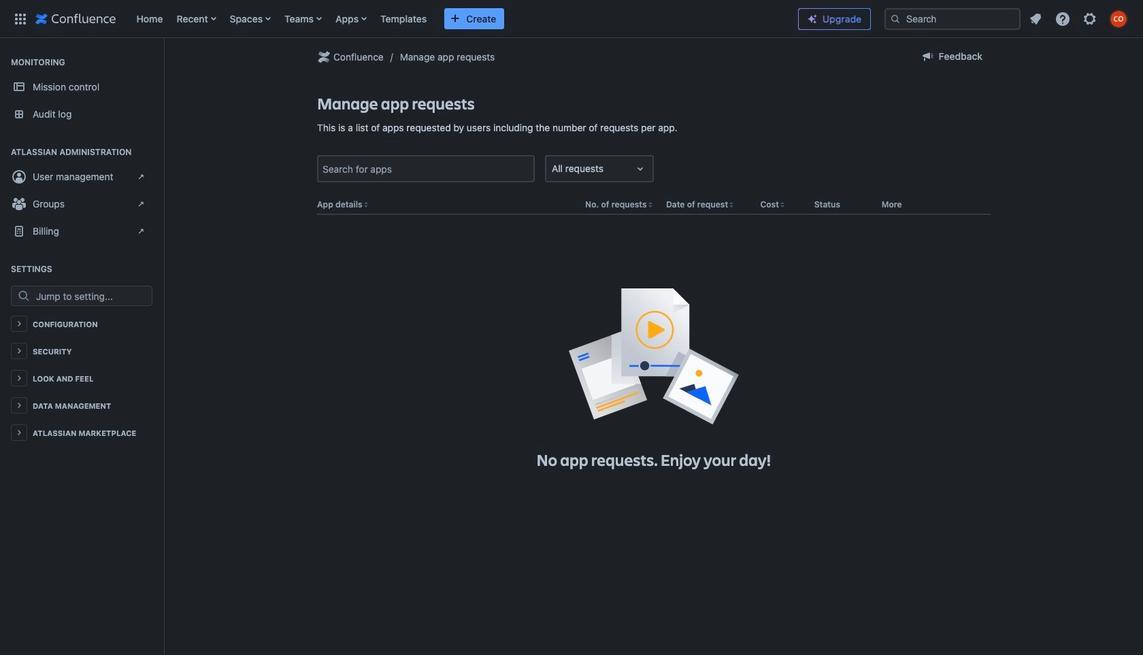 Task type: locate. For each thing, give the bounding box(es) containing it.
open image
[[632, 161, 649, 177]]

1 horizontal spatial list
[[1023, 6, 1135, 31]]

list
[[130, 0, 787, 38], [1023, 6, 1135, 31]]

Search for requested apps field
[[318, 157, 534, 181]]

None search field
[[885, 8, 1021, 30]]

0 horizontal spatial list
[[130, 0, 787, 38]]

None text field
[[552, 162, 554, 176]]

appswitcher icon image
[[12, 11, 29, 27]]

list for premium image
[[1023, 6, 1135, 31]]

collapse sidebar image
[[148, 45, 178, 72]]

Search field
[[885, 8, 1021, 30]]

Settings Search field
[[32, 286, 152, 306]]

help icon image
[[1055, 11, 1071, 27]]

banner
[[0, 0, 1143, 41]]

notification icon image
[[1028, 11, 1044, 27]]

context icon image
[[316, 49, 332, 65], [316, 49, 332, 65]]

confluence image
[[35, 11, 116, 27], [35, 11, 116, 27]]



Task type: vqa. For each thing, say whether or not it's contained in the screenshot.
the right list
yes



Task type: describe. For each thing, give the bounding box(es) containing it.
settings icon image
[[1082, 11, 1098, 27]]

global element
[[8, 0, 787, 38]]

search image
[[890, 13, 901, 24]]

list for appswitcher icon
[[130, 0, 787, 38]]

premium image
[[807, 14, 818, 24]]



